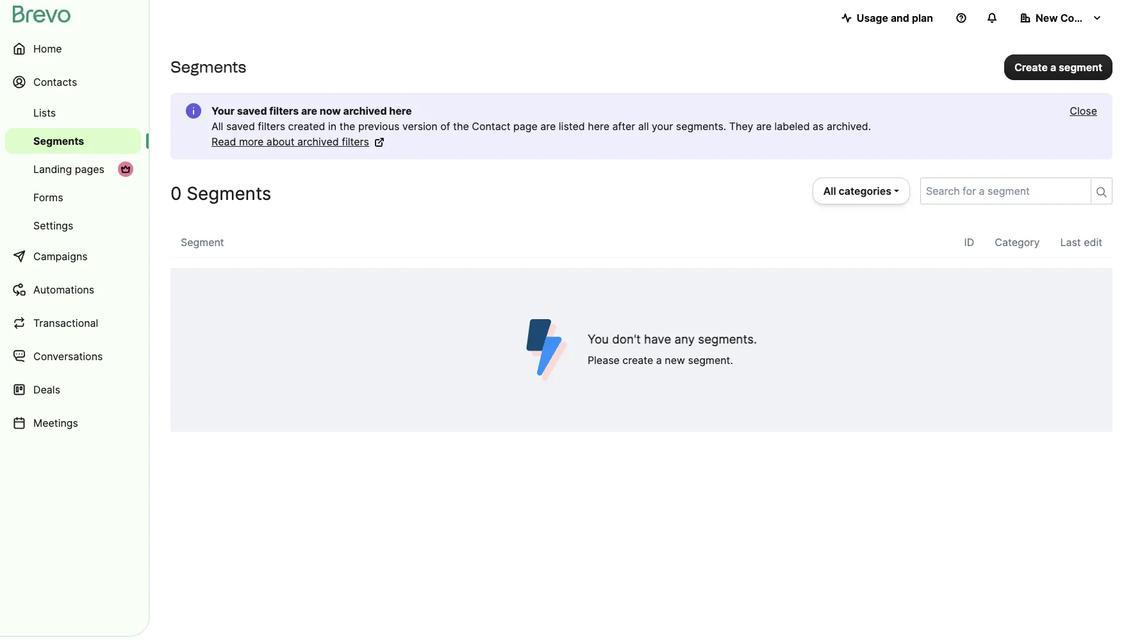 Task type: locate. For each thing, give the bounding box(es) containing it.
2 horizontal spatial are
[[757, 120, 772, 133]]

id
[[965, 236, 975, 249]]

lists
[[33, 106, 56, 119]]

are up created
[[301, 105, 317, 117]]

conversations
[[33, 350, 103, 363]]

segments link
[[5, 128, 141, 154]]

home link
[[5, 33, 141, 64]]

1 horizontal spatial archived
[[343, 105, 387, 117]]

usage and plan
[[857, 12, 934, 24]]

all inside your saved filters are now archived here all saved filters created in the previous version of the contact page are listed here after all your segments. they are labeled as archived.
[[212, 120, 223, 133]]

segments
[[171, 58, 246, 76], [33, 135, 84, 147], [187, 183, 271, 205]]

all down your
[[212, 120, 223, 133]]

usage
[[857, 12, 889, 24]]

deals
[[33, 383, 60, 396]]

deals link
[[5, 374, 141, 405]]

1 vertical spatial saved
[[226, 120, 255, 133]]

saved right your
[[237, 105, 267, 117]]

segment.
[[688, 354, 733, 367]]

the right of
[[453, 120, 469, 133]]

archived up previous
[[343, 105, 387, 117]]

segments. inside your saved filters are now archived here all saved filters created in the previous version of the contact page are listed here after all your segments. they are labeled as archived.
[[676, 120, 727, 133]]

1 horizontal spatial here
[[588, 120, 610, 133]]

are right they
[[757, 120, 772, 133]]

previous
[[358, 120, 400, 133]]

a left new
[[656, 354, 662, 367]]

last edit
[[1061, 236, 1103, 249]]

you don't have any segments.
[[588, 332, 757, 347]]

landing pages link
[[5, 156, 141, 182]]

0 horizontal spatial here
[[389, 105, 412, 117]]

meetings
[[33, 417, 78, 430]]

saved
[[237, 105, 267, 117], [226, 120, 255, 133]]

are right page
[[541, 120, 556, 133]]

archived down created
[[297, 135, 339, 148]]

the right in at the left of the page
[[340, 120, 355, 133]]

read
[[212, 135, 236, 148]]

0 vertical spatial all
[[212, 120, 223, 133]]

automations
[[33, 283, 94, 296]]

your
[[652, 120, 673, 133]]

segments up your
[[171, 58, 246, 76]]

plan
[[912, 12, 934, 24]]

all left categories
[[824, 185, 836, 197]]

lists link
[[5, 100, 141, 126]]

home
[[33, 42, 62, 55]]

here
[[389, 105, 412, 117], [588, 120, 610, 133]]

1 horizontal spatial the
[[453, 120, 469, 133]]

a
[[1051, 61, 1057, 73], [656, 354, 662, 367]]

create
[[623, 354, 654, 367]]

archived
[[343, 105, 387, 117], [297, 135, 339, 148]]

segment
[[181, 236, 224, 249]]

0 vertical spatial segments.
[[676, 120, 727, 133]]

category
[[995, 236, 1040, 249]]

all inside the all categories button
[[824, 185, 836, 197]]

create a segment
[[1015, 61, 1103, 73]]

read more about archived filters
[[212, 135, 369, 148]]

create
[[1015, 61, 1048, 73]]

filters up created
[[269, 105, 299, 117]]

all
[[638, 120, 649, 133]]

all
[[212, 120, 223, 133], [824, 185, 836, 197]]

close
[[1070, 105, 1098, 117]]

0 horizontal spatial all
[[212, 120, 223, 133]]

forms link
[[5, 185, 141, 210]]

usage and plan button
[[831, 5, 944, 31]]

a inside create a segment button
[[1051, 61, 1057, 73]]

segments down read
[[187, 183, 271, 205]]

here up version
[[389, 105, 412, 117]]

0 vertical spatial archived
[[343, 105, 387, 117]]

1 vertical spatial all
[[824, 185, 836, 197]]

campaigns link
[[5, 241, 141, 272]]

segment
[[1059, 61, 1103, 73]]

filters up "about"
[[258, 120, 285, 133]]

about
[[267, 135, 295, 148]]

settings link
[[5, 213, 141, 239]]

0 horizontal spatial the
[[340, 120, 355, 133]]

1 horizontal spatial all
[[824, 185, 836, 197]]

0 vertical spatial a
[[1051, 61, 1057, 73]]

segments. right 'your'
[[676, 120, 727, 133]]

close link
[[1070, 103, 1098, 119]]

more
[[239, 135, 264, 148]]

0 horizontal spatial archived
[[297, 135, 339, 148]]

search button
[[1091, 179, 1112, 203]]

filters down previous
[[342, 135, 369, 148]]

a right create
[[1051, 61, 1057, 73]]

1 vertical spatial a
[[656, 354, 662, 367]]

of
[[441, 120, 450, 133]]

here left after
[[588, 120, 610, 133]]

0 vertical spatial here
[[389, 105, 412, 117]]

segments up the "landing"
[[33, 135, 84, 147]]

alert containing your saved filters are now archived here
[[171, 93, 1113, 160]]

segments.
[[676, 120, 727, 133], [698, 332, 757, 347]]

please
[[588, 354, 620, 367]]

1 vertical spatial here
[[588, 120, 610, 133]]

0 vertical spatial saved
[[237, 105, 267, 117]]

1 vertical spatial archived
[[297, 135, 339, 148]]

company
[[1061, 12, 1108, 24]]

0 horizontal spatial a
[[656, 354, 662, 367]]

segments. up segment.
[[698, 332, 757, 347]]

the
[[340, 120, 355, 133], [453, 120, 469, 133]]

saved up the more at left
[[226, 120, 255, 133]]

alert
[[171, 93, 1113, 160]]

are
[[301, 105, 317, 117], [541, 120, 556, 133], [757, 120, 772, 133]]

your
[[212, 105, 235, 117]]

archived.
[[827, 120, 871, 133]]

new
[[665, 354, 685, 367]]

filters
[[269, 105, 299, 117], [258, 120, 285, 133], [342, 135, 369, 148]]

landing
[[33, 163, 72, 176]]

archived inside your saved filters are now archived here all saved filters created in the previous version of the contact page are listed here after all your segments. they are labeled as archived.
[[343, 105, 387, 117]]

1 horizontal spatial a
[[1051, 61, 1057, 73]]

you
[[588, 332, 609, 347]]



Task type: vqa. For each thing, say whether or not it's contained in the screenshot.
first
no



Task type: describe. For each thing, give the bounding box(es) containing it.
1 the from the left
[[340, 120, 355, 133]]

contacts link
[[5, 67, 141, 97]]

new company
[[1036, 12, 1108, 24]]

categories
[[839, 185, 892, 197]]

meetings link
[[5, 408, 141, 439]]

settings
[[33, 219, 73, 232]]

automations link
[[5, 274, 141, 305]]

edit
[[1084, 236, 1103, 249]]

in
[[328, 120, 337, 133]]

2 vertical spatial filters
[[342, 135, 369, 148]]

landing pages
[[33, 163, 104, 176]]

as
[[813, 120, 824, 133]]

created
[[288, 120, 325, 133]]

0 vertical spatial filters
[[269, 105, 299, 117]]

0 segments
[[171, 183, 271, 205]]

0
[[171, 183, 182, 205]]

transactional link
[[5, 308, 141, 339]]

create a segment button
[[1005, 54, 1113, 80]]

forms
[[33, 191, 63, 204]]

1 vertical spatial segments.
[[698, 332, 757, 347]]

0 vertical spatial segments
[[171, 58, 246, 76]]

1 horizontal spatial are
[[541, 120, 556, 133]]

labeled
[[775, 120, 810, 133]]

and
[[891, 12, 910, 24]]

now
[[320, 105, 341, 117]]

search image
[[1097, 187, 1107, 197]]

conversations link
[[5, 341, 141, 372]]

contact
[[472, 120, 511, 133]]

0 horizontal spatial are
[[301, 105, 317, 117]]

2 vertical spatial segments
[[187, 183, 271, 205]]

listed
[[559, 120, 585, 133]]

1 vertical spatial segments
[[33, 135, 84, 147]]

version
[[402, 120, 438, 133]]

transactional
[[33, 317, 98, 330]]

don't
[[612, 332, 641, 347]]

have
[[644, 332, 671, 347]]

please create a new segment.
[[588, 354, 733, 367]]

contacts
[[33, 76, 77, 88]]

page
[[514, 120, 538, 133]]

Search for a segment search field
[[921, 178, 1086, 204]]

all categories button
[[813, 178, 910, 205]]

your saved filters are now archived here all saved filters created in the previous version of the contact page are listed here after all your segments. they are labeled as archived.
[[212, 105, 871, 133]]

left___rvooi image
[[121, 164, 131, 174]]

pages
[[75, 163, 104, 176]]

new company button
[[1010, 5, 1113, 31]]

last
[[1061, 236, 1081, 249]]

after
[[613, 120, 636, 133]]

read more about archived filters link
[[212, 134, 385, 149]]

1 vertical spatial filters
[[258, 120, 285, 133]]

2 the from the left
[[453, 120, 469, 133]]

all categories
[[824, 185, 892, 197]]

campaigns
[[33, 250, 88, 263]]

new
[[1036, 12, 1058, 24]]

they
[[729, 120, 754, 133]]

any
[[675, 332, 695, 347]]



